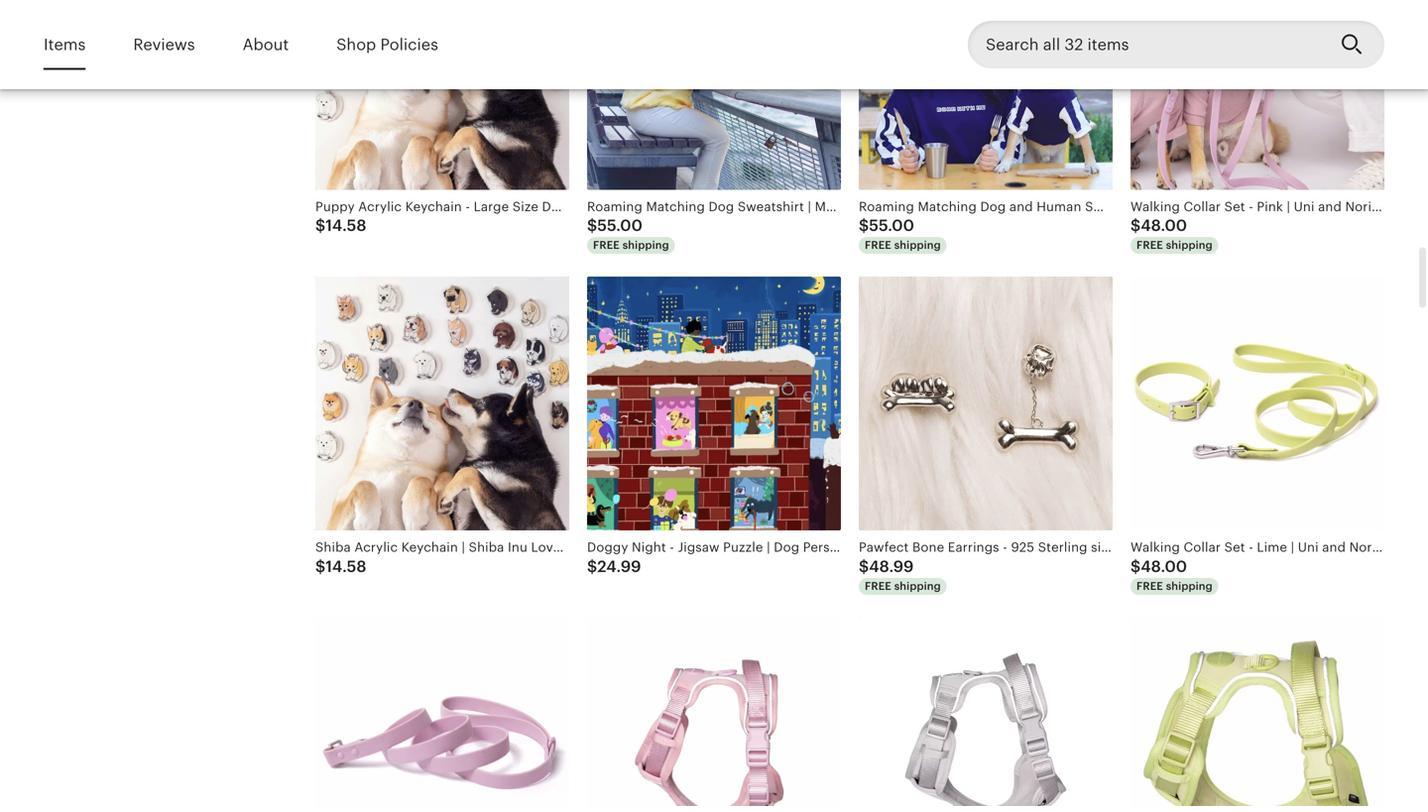 Task type: describe. For each thing, give the bounding box(es) containing it.
reviews
[[133, 36, 195, 53]]

free for roaming matching dog sweatshirt | matching dog and owner | designer brand | dog owner gift | dog clothing | twinning with dog image
[[593, 239, 620, 252]]

2 48.00 from the top
[[1141, 558, 1188, 576]]

dog for 24.99
[[774, 540, 800, 555]]

acrylic
[[358, 199, 402, 214]]

puppy
[[316, 199, 355, 214]]

55.00 for roaming matching dog sweatshirt | matching dog and owner | designer brand | dog owner gift | dog clothing | twinning with dog image
[[598, 217, 643, 235]]

1 $ 48.00 free shipping from the top
[[1131, 217, 1213, 252]]

puzzle
[[723, 540, 764, 555]]

2-
[[579, 199, 590, 214]]

14.58 inside puppy acrylic keychain - large size dog | 2-side dog charms $ 14.58
[[326, 217, 367, 235]]

Search all 32 items text field
[[968, 21, 1326, 68]]

shipping for roaming matching dog sweatshirt | matching dog and owner | designer brand | dog owner gift | dog clothing | twinning with dog image
[[623, 239, 669, 252]]

in
[[948, 540, 959, 555]]

puppy acrylic keychain - large size dog | 2-side dog charms $ 14.58
[[316, 199, 698, 235]]

policies
[[380, 36, 439, 53]]

keychain
[[405, 199, 462, 214]]

gift,
[[859, 540, 886, 555]]

dog for 14.58
[[542, 199, 568, 214]]

reviews link
[[133, 22, 195, 68]]

harness walk kit - gray | walking dog harness set | designer brand image
[[859, 618, 1113, 807]]

harness walk kit - pink | walking dog harness set | designer brand image
[[587, 618, 841, 807]]

puppy acrylic keychain - large size dog | 2-side dog charms image
[[316, 0, 569, 190]]

large
[[474, 199, 509, 214]]

$ inside doggy night - jigsaw puzzle | dog person's gift, dogs life in new york $ 24.99
[[587, 558, 598, 576]]

person's
[[803, 540, 855, 555]]

24.99
[[598, 558, 641, 576]]

side
[[590, 199, 616, 214]]

| inside puppy acrylic keychain - large size dog | 2-side dog charms $ 14.58
[[571, 199, 575, 214]]

items link
[[44, 22, 86, 68]]

night
[[632, 540, 666, 555]]

pawfect bone earrings - 925 sterling silver | dog person jewery | dog lover's sweet gift | asymmetrical | dangle & drop | dainty stud image
[[859, 277, 1113, 531]]

shipping for walking collar set - pink | uni and nori | water-proof dog collar and leash | easy to clean | matching dog and owner | dog mom's gift image on the right
[[1166, 239, 1213, 252]]

jigsaw
[[678, 540, 720, 555]]

york
[[994, 540, 1021, 555]]

$ 14.58
[[316, 558, 367, 576]]

shop
[[337, 36, 376, 53]]

charms
[[649, 199, 698, 214]]



Task type: locate. For each thing, give the bounding box(es) containing it.
0 horizontal spatial |
[[571, 199, 575, 214]]

$ 55.00 free shipping for roaming matching dog and human sweatshirt | matching dog and owner | designer brand | dog owner gift | dog clothing | twinning with dog image
[[859, 217, 941, 252]]

roaming matching dog sweatshirt | matching dog and owner | designer brand | dog owner gift | dog clothing | twinning with dog image
[[587, 0, 841, 190]]

about
[[243, 36, 289, 53]]

$ inside puppy acrylic keychain - large size dog | 2-side dog charms $ 14.58
[[316, 217, 326, 235]]

| inside doggy night - jigsaw puzzle | dog person's gift, dogs life in new york $ 24.99
[[767, 540, 771, 555]]

0 horizontal spatial $ 55.00 free shipping
[[587, 217, 669, 252]]

0 vertical spatial 14.58
[[326, 217, 367, 235]]

harness walk kit - lime | walking dog harness set | designer brand image
[[1131, 618, 1385, 807]]

roaming matching dog and human sweatshirt | matching dog and owner | designer brand | dog owner gift | dog clothing | twinning with dog image
[[859, 0, 1113, 190]]

- right night
[[670, 540, 675, 555]]

doggy
[[587, 540, 629, 555]]

1 horizontal spatial |
[[767, 540, 771, 555]]

0 vertical spatial 48.00
[[1141, 217, 1188, 235]]

1 horizontal spatial -
[[670, 540, 675, 555]]

0 vertical spatial |
[[571, 199, 575, 214]]

1 horizontal spatial dog
[[620, 199, 646, 214]]

-
[[466, 199, 470, 214], [670, 540, 675, 555]]

doggy night - jigsaw puzzle | dog person's gift, dogs life in new york image
[[587, 277, 841, 531]]

life
[[925, 540, 944, 555]]

shop policies link
[[337, 22, 439, 68]]

dog inside doggy night - jigsaw puzzle | dog person's gift, dogs life in new york $ 24.99
[[774, 540, 800, 555]]

1 horizontal spatial 55.00
[[869, 217, 915, 235]]

dog right side
[[620, 199, 646, 214]]

doggy night - jigsaw puzzle | dog person's gift, dogs life in new york $ 24.99
[[587, 540, 1021, 576]]

shipping
[[623, 239, 669, 252], [895, 239, 941, 252], [1166, 239, 1213, 252], [895, 580, 941, 593], [1166, 580, 1213, 593]]

new
[[963, 540, 991, 555]]

$ 55.00 free shipping for roaming matching dog sweatshirt | matching dog and owner | designer brand | dog owner gift | dog clothing | twinning with dog image
[[587, 217, 669, 252]]

free inside $ 48.99 free shipping
[[865, 580, 892, 593]]

dog
[[542, 199, 568, 214], [620, 199, 646, 214], [774, 540, 800, 555]]

1 55.00 from the left
[[598, 217, 643, 235]]

- inside doggy night - jigsaw puzzle | dog person's gift, dogs life in new york $ 24.99
[[670, 540, 675, 555]]

free
[[593, 239, 620, 252], [865, 239, 892, 252], [1137, 239, 1164, 252], [865, 580, 892, 593], [1137, 580, 1164, 593]]

0 vertical spatial -
[[466, 199, 470, 214]]

$ inside $ 48.99 free shipping
[[859, 558, 869, 576]]

0 horizontal spatial 55.00
[[598, 217, 643, 235]]

1 $ 55.00 free shipping from the left
[[587, 217, 669, 252]]

0 horizontal spatial -
[[466, 199, 470, 214]]

2 $ 55.00 free shipping from the left
[[859, 217, 941, 252]]

55.00 for roaming matching dog and human sweatshirt | matching dog and owner | designer brand | dog owner gift | dog clothing | twinning with dog image
[[869, 217, 915, 235]]

dog right 'size'
[[542, 199, 568, 214]]

48.00
[[1141, 217, 1188, 235], [1141, 558, 1188, 576]]

1 vertical spatial 48.00
[[1141, 558, 1188, 576]]

$ 55.00 free shipping
[[587, 217, 669, 252], [859, 217, 941, 252]]

2 $ 48.00 free shipping from the top
[[1131, 558, 1213, 593]]

walking collar set - lime | uni and nori | water-proof dog collar and leash | easy to clean | matching dog and owner | dog mom's gift image
[[1131, 277, 1385, 531]]

dog left person's at the right bottom of the page
[[774, 540, 800, 555]]

| left 2-
[[571, 199, 575, 214]]

$
[[316, 217, 326, 235], [587, 217, 598, 235], [859, 217, 869, 235], [1131, 217, 1141, 235], [316, 558, 326, 576], [587, 558, 598, 576], [859, 558, 869, 576], [1131, 558, 1141, 576]]

size
[[513, 199, 539, 214]]

1 48.00 from the top
[[1141, 217, 1188, 235]]

$ 48.99 free shipping
[[859, 558, 941, 593]]

14.58
[[326, 217, 367, 235], [326, 558, 367, 576]]

about link
[[243, 22, 289, 68]]

dogs
[[889, 540, 922, 555]]

free for roaming matching dog and human sweatshirt | matching dog and owner | designer brand | dog owner gift | dog clothing | twinning with dog image
[[865, 239, 892, 252]]

shop policies
[[337, 36, 439, 53]]

1 vertical spatial |
[[767, 540, 771, 555]]

1 vertical spatial 14.58
[[326, 558, 367, 576]]

free for pawfect bone earrings - 925 sterling silver | dog person jewery | dog lover's sweet gift | asymmetrical | dangle & drop | dainty stud image
[[865, 580, 892, 593]]

0 horizontal spatial dog
[[542, 199, 568, 214]]

2 55.00 from the left
[[869, 217, 915, 235]]

free for walking collar set - pink | uni and nori | water-proof dog collar and leash | easy to clean | matching dog and owner | dog mom's gift image on the right
[[1137, 239, 1164, 252]]

1 vertical spatial -
[[670, 540, 675, 555]]

$ 48.00 free shipping
[[1131, 217, 1213, 252], [1131, 558, 1213, 593]]

55.00
[[598, 217, 643, 235], [869, 217, 915, 235]]

shipping for roaming matching dog and human sweatshirt | matching dog and owner | designer brand | dog owner gift | dog clothing | twinning with dog image
[[895, 239, 941, 252]]

1 horizontal spatial $ 55.00 free shipping
[[859, 217, 941, 252]]

leash | water proof dog leash | walking dog leash | matching dog and mom | dog mom's gift image
[[316, 618, 569, 807]]

- left large
[[466, 199, 470, 214]]

items
[[44, 36, 86, 53]]

2 14.58 from the top
[[326, 558, 367, 576]]

|
[[571, 199, 575, 214], [767, 540, 771, 555]]

| right puzzle on the right of the page
[[767, 540, 771, 555]]

2 horizontal spatial dog
[[774, 540, 800, 555]]

shipping inside $ 48.99 free shipping
[[895, 580, 941, 593]]

walking collar set - pink | uni and nori | water-proof dog collar and leash | easy to clean | matching dog and owner | dog mom's gift image
[[1131, 0, 1385, 190]]

48.99
[[869, 558, 914, 576]]

1 vertical spatial $ 48.00 free shipping
[[1131, 558, 1213, 593]]

1 14.58 from the top
[[326, 217, 367, 235]]

shiba acrylic keychain | shiba inu lover | shiba lover's gift | 2-side dog charms | kawaii dog accessories | dog person's gift image
[[316, 277, 569, 531]]

0 vertical spatial $ 48.00 free shipping
[[1131, 217, 1213, 252]]

- inside puppy acrylic keychain - large size dog | 2-side dog charms $ 14.58
[[466, 199, 470, 214]]

shipping for pawfect bone earrings - 925 sterling silver | dog person jewery | dog lover's sweet gift | asymmetrical | dangle & drop | dainty stud image
[[895, 580, 941, 593]]



Task type: vqa. For each thing, say whether or not it's contained in the screenshot.
Gift Guides
no



